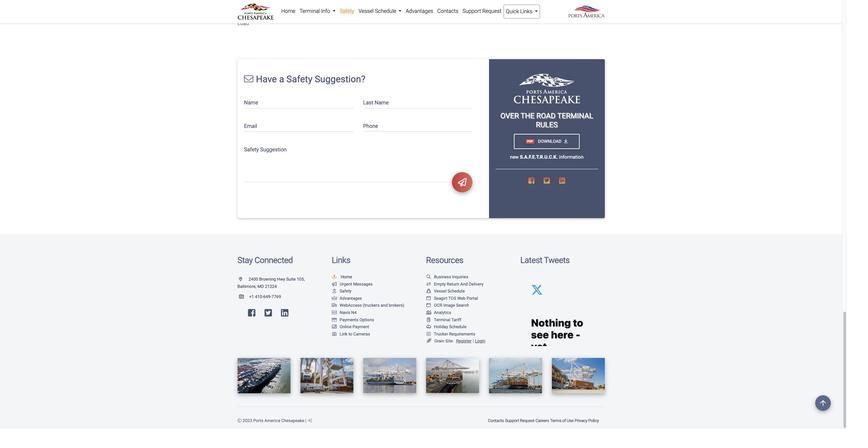 Task type: describe. For each thing, give the bounding box(es) containing it.
safety down urgent
[[340, 289, 352, 294]]

the
[[521, 112, 535, 120]]

careers link
[[535, 415, 550, 427]]

bells image
[[426, 326, 432, 330]]

payment
[[353, 325, 369, 330]]

md
[[258, 284, 264, 289]]

Email text field
[[244, 119, 354, 132]]

1 - from the left
[[254, 12, 255, 19]]

1 vertical spatial request
[[520, 419, 535, 424]]

truck container image
[[332, 304, 337, 308]]

empty return and delivery link
[[426, 282, 484, 287]]

grain site: register | login
[[435, 339, 486, 345]]

exchange image
[[426, 283, 432, 287]]

holiday schedule
[[434, 325, 467, 330]]

tariff
[[452, 318, 462, 323]]

longshore for nmsa - longshore safety video #6 - swinging load
[[256, 12, 281, 19]]

longshore for nmsa - longshore safety video #7 - forklift
[[382, 12, 407, 19]]

link to cameras
[[340, 332, 370, 337]]

navis n4
[[340, 311, 357, 316]]

safety link for leftmost advantages link
[[332, 289, 352, 294]]

3 - from the left
[[380, 12, 381, 19]]

terminal info link
[[298, 5, 338, 18]]

contacts for contacts support request careers terms of use privacy policy
[[488, 419, 504, 424]]

0 horizontal spatial advantages link
[[332, 296, 362, 301]]

forklift
[[449, 12, 465, 19]]

search image
[[426, 275, 432, 280]]

safety left #7
[[408, 12, 423, 19]]

search
[[456, 303, 469, 308]]

1 horizontal spatial home
[[341, 275, 352, 280]]

+1 410-649-7769 link
[[238, 295, 281, 300]]

grain
[[435, 339, 445, 344]]

ports
[[253, 419, 264, 424]]

rules
[[536, 121, 558, 129]]

use
[[567, 419, 574, 424]]

business inquiries
[[434, 275, 469, 280]]

webaccess (truckers and brokers)
[[340, 303, 405, 308]]

trucker requirements link
[[426, 332, 476, 337]]

home link for terminal info link
[[279, 5, 298, 18]]

baltimore,
[[238, 284, 257, 289]]

user hard hat image
[[332, 290, 337, 294]]

business inquiries link
[[426, 275, 469, 280]]

policy
[[589, 419, 599, 424]]

image
[[444, 303, 455, 308]]

0 horizontal spatial support
[[463, 8, 481, 14]]

wheat image
[[426, 339, 432, 344]]

anchor image
[[332, 275, 337, 280]]

terms of use link
[[550, 415, 575, 427]]

terminal info
[[300, 8, 332, 14]]

terms
[[551, 419, 562, 424]]

analytics
[[434, 311, 452, 316]]

hwy
[[277, 277, 285, 282]]

browser image for ocr
[[426, 304, 432, 308]]

0 horizontal spatial linkedin image
[[281, 309, 289, 318]]

2400 broening hwy suite 105, baltimore, md 21224 link
[[238, 277, 305, 289]]

seagirt terminal image
[[514, 74, 580, 104]]

login link
[[475, 339, 486, 344]]

7769
[[272, 295, 281, 300]]

105,
[[297, 277, 305, 282]]

online payment link
[[332, 325, 369, 330]]

online payment
[[340, 325, 369, 330]]

resources
[[426, 256, 464, 266]]

2400 broening hwy suite 105, baltimore, md 21224
[[238, 277, 305, 289]]

urgent messages link
[[332, 282, 373, 287]]

web
[[458, 296, 466, 301]]

ocr image search link
[[426, 303, 469, 308]]

stay
[[238, 256, 253, 266]]

n4
[[352, 311, 357, 316]]

empty return and delivery
[[434, 282, 484, 287]]

phone office image
[[239, 295, 249, 300]]

latest tweets
[[521, 256, 570, 266]]

seagirt tos web portal
[[434, 296, 478, 301]]

1 horizontal spatial |
[[473, 339, 474, 345]]

over
[[501, 112, 519, 120]]

navis n4 link
[[332, 311, 357, 316]]

latest
[[521, 256, 543, 266]]

site:
[[446, 339, 454, 344]]

safety link for left vessel schedule link
[[338, 5, 357, 18]]

have a safety suggestion?
[[256, 74, 366, 85]]

trucker
[[434, 332, 448, 337]]

Last Name text field
[[363, 96, 473, 108]]

analytics link
[[426, 311, 452, 316]]

to
[[349, 332, 353, 337]]

safety right info
[[340, 8, 355, 14]]

2023 ports america chesapeake |
[[242, 419, 308, 424]]

4 - from the left
[[446, 12, 448, 19]]

messages
[[353, 282, 373, 287]]

Name text field
[[244, 96, 354, 108]]

stay connected
[[238, 256, 293, 266]]

payments options
[[340, 318, 374, 323]]

quick links
[[506, 8, 534, 15]]

empty
[[434, 282, 446, 287]]

0 horizontal spatial |
[[306, 419, 307, 424]]

ocr
[[434, 303, 443, 308]]

0 horizontal spatial twitter square image
[[265, 309, 272, 318]]

safety suggestion
[[244, 147, 287, 153]]

holiday schedule link
[[426, 325, 467, 330]]

support request
[[463, 8, 502, 14]]

seagirt
[[434, 296, 448, 301]]

nmsa - longshore safety video #7 - forklift
[[363, 12, 465, 19]]

online
[[340, 325, 352, 330]]

home link for urgent messages link
[[332, 275, 352, 280]]

schedule for ship image
[[448, 289, 465, 294]]

analytics image
[[426, 311, 432, 316]]

email
[[244, 123, 257, 129]]

ship image
[[426, 290, 432, 294]]

inquiries
[[452, 275, 469, 280]]

contacts support request careers terms of use privacy policy
[[488, 419, 599, 424]]

privacy policy link
[[575, 415, 600, 427]]

trucker requirements
[[434, 332, 476, 337]]

credit card front image
[[332, 326, 337, 330]]

2023
[[243, 419, 252, 424]]

quick
[[506, 8, 519, 15]]



Task type: vqa. For each thing, say whether or not it's contained in the screenshot.
the top "facebook square" "Image"
yes



Task type: locate. For each thing, give the bounding box(es) containing it.
vessel right swinging
[[359, 8, 374, 14]]

twitter square image right facebook square image
[[544, 177, 550, 185]]

credit card image
[[332, 318, 337, 323]]

0 vertical spatial request
[[483, 8, 502, 14]]

1 horizontal spatial support
[[505, 419, 519, 424]]

file invoice image
[[426, 318, 432, 323]]

|
[[473, 339, 474, 345], [306, 419, 307, 424]]

safety left #6
[[282, 12, 297, 19]]

410-
[[255, 295, 263, 300]]

2 - from the left
[[320, 12, 322, 19]]

1 horizontal spatial video
[[424, 12, 437, 19]]

0 horizontal spatial name
[[244, 100, 258, 106]]

1 horizontal spatial vessel schedule link
[[426, 289, 465, 294]]

1 longshore from the left
[[256, 12, 281, 19]]

0 vertical spatial linkedin image
[[560, 177, 566, 185]]

nmsa inside nmsa - longshore safety video #6 - swinging load
[[238, 12, 252, 19]]

2 vertical spatial schedule
[[450, 325, 467, 330]]

0 vertical spatial twitter square image
[[544, 177, 550, 185]]

portal
[[467, 296, 478, 301]]

careers
[[536, 419, 550, 424]]

video left #6
[[298, 12, 311, 19]]

0 horizontal spatial longshore
[[256, 12, 281, 19]]

nmsa - longshore safety video #6 - swinging load
[[238, 12, 344, 27]]

2 browser image from the top
[[426, 304, 432, 308]]

2 name from the left
[[375, 100, 389, 106]]

suggestion
[[260, 147, 287, 153]]

phone
[[363, 123, 378, 129]]

1 vertical spatial terminal
[[434, 318, 451, 323]]

urgent messages
[[340, 282, 373, 287]]

2 video from the left
[[424, 12, 437, 19]]

0 horizontal spatial support request link
[[461, 5, 504, 18]]

1 horizontal spatial vessel schedule
[[434, 289, 465, 294]]

chesapeake
[[281, 419, 305, 424]]

suite
[[286, 277, 296, 282]]

0 vertical spatial support request link
[[461, 5, 504, 18]]

1 vertical spatial safety link
[[332, 289, 352, 294]]

0 vertical spatial vessel schedule
[[359, 8, 398, 14]]

contacts for contacts
[[438, 8, 459, 14]]

0 vertical spatial vessel schedule link
[[357, 5, 404, 18]]

1 vertical spatial vessel schedule
[[434, 289, 465, 294]]

1 horizontal spatial home link
[[332, 275, 352, 280]]

tos
[[449, 296, 457, 301]]

video inside nmsa - longshore safety video #6 - swinging load
[[298, 12, 311, 19]]

0 vertical spatial browser image
[[426, 297, 432, 301]]

of
[[563, 419, 566, 424]]

1 vertical spatial support
[[505, 419, 519, 424]]

nmsa for nmsa - longshore safety video #6 - swinging load
[[238, 12, 252, 19]]

terminal for terminal tariff
[[434, 318, 451, 323]]

| left login at the bottom right of the page
[[473, 339, 474, 345]]

0 horizontal spatial vessel
[[359, 8, 374, 14]]

sign in image
[[308, 419, 312, 424]]

link
[[340, 332, 348, 337]]

1 horizontal spatial longshore
[[382, 12, 407, 19]]

0 vertical spatial home link
[[279, 5, 298, 18]]

1 horizontal spatial linkedin image
[[560, 177, 566, 185]]

0 vertical spatial terminal
[[300, 8, 320, 14]]

0 vertical spatial contacts link
[[436, 5, 461, 18]]

Phone text field
[[363, 119, 473, 132]]

linkedin image down '7769'
[[281, 309, 289, 318]]

support
[[463, 8, 481, 14], [505, 419, 519, 424]]

safety right "a" in the left of the page
[[287, 74, 313, 85]]

1 vertical spatial advantages
[[340, 296, 362, 301]]

new
[[510, 155, 519, 160]]

copyright image
[[238, 419, 242, 424]]

schedule for bells icon
[[450, 325, 467, 330]]

1 vertical spatial advantages link
[[332, 296, 362, 301]]

home link up urgent
[[332, 275, 352, 280]]

0 horizontal spatial contacts
[[438, 8, 459, 14]]

over the road terminal rules
[[501, 112, 594, 129]]

request left quick
[[483, 8, 502, 14]]

1 vertical spatial home
[[341, 275, 352, 280]]

vessel schedule
[[359, 8, 398, 14], [434, 289, 465, 294]]

0 vertical spatial contacts
[[438, 8, 459, 14]]

1 vertical spatial links
[[332, 256, 351, 266]]

video left #7
[[424, 12, 437, 19]]

| left sign in icon
[[306, 419, 307, 424]]

name
[[244, 100, 258, 106], [375, 100, 389, 106]]

name right last
[[375, 100, 389, 106]]

1 vertical spatial linkedin image
[[281, 309, 289, 318]]

safety inside nmsa - longshore safety video #6 - swinging load
[[282, 12, 297, 19]]

nmsa for nmsa - longshore safety video #7 - forklift
[[363, 12, 378, 19]]

safety link down urgent
[[332, 289, 352, 294]]

s.a.f.e.t.r.u.c.k.
[[520, 155, 558, 160]]

browser image inside ocr image search link
[[426, 304, 432, 308]]

safety link right info
[[338, 5, 357, 18]]

1 vertical spatial vessel schedule link
[[426, 289, 465, 294]]

terminal
[[558, 112, 594, 120]]

map marker alt image
[[239, 278, 248, 282]]

twitter square image down 649-
[[265, 309, 272, 318]]

1 horizontal spatial request
[[520, 419, 535, 424]]

0 vertical spatial links
[[521, 8, 533, 15]]

advantages left #7
[[406, 8, 433, 14]]

browser image up analytics image
[[426, 304, 432, 308]]

1 vertical spatial contacts
[[488, 419, 504, 424]]

facebook square image
[[529, 177, 535, 185]]

return
[[447, 282, 460, 287]]

1 horizontal spatial name
[[375, 100, 389, 106]]

advantages up webaccess
[[340, 296, 362, 301]]

1 video from the left
[[298, 12, 311, 19]]

advantages link
[[404, 5, 436, 18], [332, 296, 362, 301]]

1 vertical spatial vessel
[[434, 289, 447, 294]]

business
[[434, 275, 451, 280]]

0 horizontal spatial advantages
[[340, 296, 362, 301]]

1 horizontal spatial contacts link
[[488, 415, 505, 427]]

0 horizontal spatial video
[[298, 12, 311, 19]]

longshore inside nmsa - longshore safety video #6 - swinging load
[[256, 12, 281, 19]]

1 vertical spatial twitter square image
[[265, 309, 272, 318]]

safety
[[340, 8, 355, 14], [282, 12, 297, 19], [408, 12, 423, 19], [287, 74, 313, 85], [244, 147, 259, 153], [340, 289, 352, 294]]

0 vertical spatial advantages
[[406, 8, 433, 14]]

payments
[[340, 318, 359, 323]]

terminal for terminal info
[[300, 8, 320, 14]]

1 name from the left
[[244, 100, 258, 106]]

linkedin image down "information"
[[560, 177, 566, 185]]

1 vertical spatial home link
[[332, 275, 352, 280]]

0 vertical spatial support
[[463, 8, 481, 14]]

0 horizontal spatial home link
[[279, 5, 298, 18]]

arrow to bottom image
[[565, 139, 568, 144]]

support request link left careers
[[505, 415, 535, 427]]

home left terminal info
[[281, 8, 296, 14]]

seagirt tos web portal link
[[426, 296, 478, 301]]

video for #6
[[298, 12, 311, 19]]

go to top image
[[816, 396, 832, 412]]

facebook square image
[[248, 309, 256, 318]]

longshore
[[256, 12, 281, 19], [382, 12, 407, 19]]

1 horizontal spatial nmsa
[[363, 12, 378, 19]]

login
[[475, 339, 486, 344]]

terminal down analytics at the bottom of page
[[434, 318, 451, 323]]

0 horizontal spatial contacts link
[[436, 5, 461, 18]]

safety link
[[338, 5, 357, 18], [332, 289, 352, 294]]

0 horizontal spatial vessel schedule
[[359, 8, 398, 14]]

webaccess (truckers and brokers) link
[[332, 303, 405, 308]]

container storage image
[[332, 311, 337, 316]]

0 horizontal spatial request
[[483, 8, 502, 14]]

information
[[559, 155, 584, 160]]

pdf
[[528, 140, 534, 143]]

browser image
[[426, 297, 432, 301], [426, 304, 432, 308]]

1 vertical spatial browser image
[[426, 304, 432, 308]]

hand receiving image
[[332, 297, 337, 301]]

#6
[[313, 12, 319, 19]]

home up urgent
[[341, 275, 352, 280]]

1 vertical spatial contacts link
[[488, 415, 505, 427]]

request
[[483, 8, 502, 14], [520, 419, 535, 424]]

0 vertical spatial |
[[473, 339, 474, 345]]

video for #7
[[424, 12, 437, 19]]

safety left suggestion
[[244, 147, 259, 153]]

1 vertical spatial schedule
[[448, 289, 465, 294]]

0 horizontal spatial terminal
[[300, 8, 320, 14]]

home link left terminal info
[[279, 5, 298, 18]]

1 vertical spatial support request link
[[505, 415, 535, 427]]

privacy
[[575, 419, 588, 424]]

road
[[537, 112, 556, 120]]

requirements
[[449, 332, 476, 337]]

2400
[[249, 277, 258, 282]]

1 vertical spatial |
[[306, 419, 307, 424]]

list alt image
[[426, 333, 432, 337]]

1 horizontal spatial twitter square image
[[544, 177, 550, 185]]

+1 410-649-7769
[[249, 295, 281, 300]]

0 horizontal spatial links
[[332, 256, 351, 266]]

browser image down ship image
[[426, 297, 432, 301]]

america
[[265, 419, 280, 424]]

webaccess
[[340, 303, 362, 308]]

Safety Suggestion text field
[[244, 142, 473, 183]]

terminal left info
[[300, 8, 320, 14]]

0 horizontal spatial nmsa
[[238, 12, 252, 19]]

advantages link left #7
[[404, 5, 436, 18]]

cameras
[[354, 332, 370, 337]]

new s.a.f.e.t.r.u.c.k. information
[[510, 155, 584, 160]]

home
[[281, 8, 296, 14], [341, 275, 352, 280]]

twitter square image
[[544, 177, 550, 185], [265, 309, 272, 318]]

1 horizontal spatial vessel
[[434, 289, 447, 294]]

camera image
[[332, 333, 337, 337]]

support request link left quick
[[461, 5, 504, 18]]

1 horizontal spatial terminal
[[434, 318, 451, 323]]

1 horizontal spatial contacts
[[488, 419, 504, 424]]

link to cameras link
[[332, 332, 370, 337]]

contacts
[[438, 8, 459, 14], [488, 419, 504, 424]]

register
[[456, 339, 472, 344]]

0 vertical spatial safety link
[[338, 5, 357, 18]]

1 horizontal spatial links
[[521, 8, 533, 15]]

holiday
[[434, 325, 448, 330]]

0 horizontal spatial vessel schedule link
[[357, 5, 404, 18]]

links up the anchor image
[[332, 256, 351, 266]]

-
[[254, 12, 255, 19], [320, 12, 322, 19], [380, 12, 381, 19], [446, 12, 448, 19]]

vessel
[[359, 8, 374, 14], [434, 289, 447, 294]]

contacts link
[[436, 5, 461, 18], [488, 415, 505, 427]]

suggestion?
[[315, 74, 366, 85]]

0 vertical spatial home
[[281, 8, 296, 14]]

support left careers
[[505, 419, 519, 424]]

0 vertical spatial vessel
[[359, 8, 374, 14]]

load
[[238, 20, 249, 27]]

vessel down empty
[[434, 289, 447, 294]]

browser image inside seagirt tos web portal link
[[426, 297, 432, 301]]

1 browser image from the top
[[426, 297, 432, 301]]

name up email
[[244, 100, 258, 106]]

links
[[521, 8, 533, 15], [332, 256, 351, 266]]

links right quick
[[521, 8, 533, 15]]

0 horizontal spatial home
[[281, 8, 296, 14]]

bullhorn image
[[332, 283, 337, 287]]

schedule
[[375, 8, 397, 14], [448, 289, 465, 294], [450, 325, 467, 330]]

delivery
[[469, 282, 484, 287]]

request left careers
[[520, 419, 535, 424]]

navis
[[340, 311, 350, 316]]

register link
[[455, 339, 472, 344]]

have
[[256, 74, 277, 85]]

1 nmsa from the left
[[238, 12, 252, 19]]

support right #7
[[463, 8, 481, 14]]

(truckers
[[363, 303, 380, 308]]

options
[[360, 318, 374, 323]]

2 longshore from the left
[[382, 12, 407, 19]]

0 vertical spatial advantages link
[[404, 5, 436, 18]]

1 horizontal spatial advantages
[[406, 8, 433, 14]]

0 vertical spatial schedule
[[375, 8, 397, 14]]

tweets
[[544, 256, 570, 266]]

2 nmsa from the left
[[363, 12, 378, 19]]

terminal tariff link
[[426, 318, 462, 323]]

+1
[[249, 295, 254, 300]]

linkedin image
[[560, 177, 566, 185], [281, 309, 289, 318]]

browser image for seagirt
[[426, 297, 432, 301]]

advantages link up webaccess
[[332, 296, 362, 301]]

last
[[363, 100, 374, 106]]

a
[[279, 74, 284, 85]]

1 horizontal spatial support request link
[[505, 415, 535, 427]]

terminal tariff
[[434, 318, 462, 323]]

1 horizontal spatial advantages link
[[404, 5, 436, 18]]



